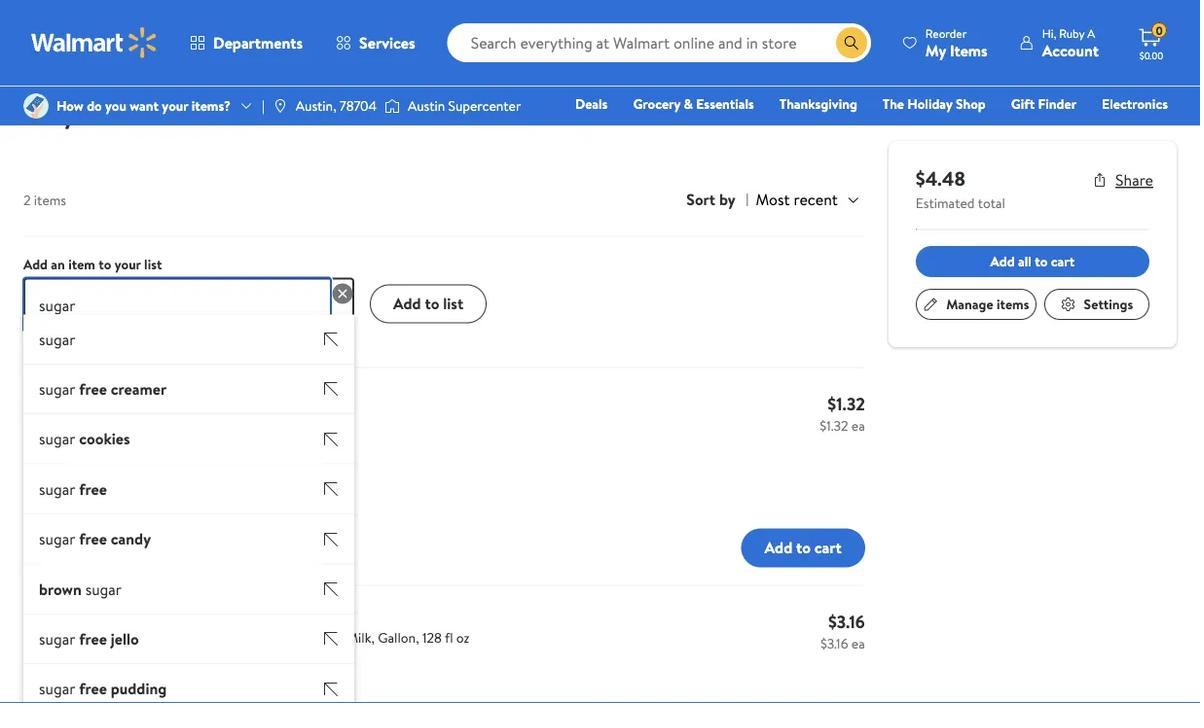 Task type: describe. For each thing, give the bounding box(es) containing it.
toy
[[734, 122, 754, 141]]

add sugar free to item text field image
[[323, 482, 339, 497]]

78704
[[340, 96, 377, 115]]

walmart image
[[31, 27, 158, 58]]

sugar free jello
[[39, 629, 139, 650]]

sugar for sugar free
[[39, 479, 75, 500]]

items?
[[191, 96, 231, 115]]

 image for how do you want your items?
[[23, 93, 49, 119]]

hi, ruby a account
[[1042, 25, 1099, 61]]

Walmart Site-Wide search field
[[447, 23, 871, 62]]

a32
[[214, 657, 234, 673]]

brown
[[39, 579, 82, 600]]

gift finder
[[1011, 94, 1077, 113]]

electronics
[[1102, 94, 1168, 113]]

the holiday shop link
[[874, 93, 995, 114]]

creamer
[[111, 379, 167, 400]]

"coffee".
[[162, 336, 204, 352]]

add for add to cart
[[765, 538, 793, 559]]

total
[[978, 194, 1006, 213]]

registry link
[[935, 121, 1002, 142]]

supercenter
[[448, 96, 521, 115]]

2lb
[[298, 411, 320, 430]]

reorder
[[926, 25, 967, 41]]

brown sugar
[[39, 579, 122, 600]]

milk,
[[347, 629, 375, 648]]

2 items
[[23, 190, 66, 209]]

add to cart
[[765, 538, 842, 559]]

services
[[359, 32, 415, 54]]

remove
[[62, 539, 110, 558]]

all
[[1018, 252, 1032, 271]]

deals
[[575, 94, 608, 113]]

austin
[[408, 96, 445, 115]]

0 vertical spatial list
[[144, 254, 162, 273]]

clear search image
[[331, 282, 354, 305]]

gv all purpose flour 2lb bag
[[171, 411, 346, 430]]

sugar for sugar free jello
[[39, 629, 75, 650]]

shop for toy
[[757, 122, 787, 141]]

128
[[422, 629, 442, 648]]

add all to cart button
[[916, 246, 1150, 277]]

add for add an item to your list
[[23, 254, 48, 273]]

free for free candy
[[79, 529, 107, 550]]

to inside add to list button
[[425, 293, 439, 315]]

or
[[148, 336, 159, 352]]

item,
[[68, 336, 94, 352]]

$0.00
[[1140, 49, 1164, 62]]

sort
[[687, 189, 716, 210]]

fashion
[[874, 122, 919, 141]]

bag
[[324, 411, 346, 430]]

item
[[68, 254, 95, 273]]

thanksgiving
[[780, 94, 858, 113]]

1 vertical spatial ruby's list
[[23, 98, 132, 131]]

one
[[1019, 122, 1048, 141]]

gv
[[171, 411, 190, 430]]

add brown sugar to item text field image
[[323, 582, 339, 597]]

remove button
[[62, 539, 110, 558]]

account
[[1042, 39, 1099, 61]]

shop for holiday
[[956, 94, 986, 113]]

gallon,
[[378, 629, 419, 648]]

search icon image
[[844, 35, 859, 51]]

aisle
[[187, 657, 211, 673]]

manage items
[[946, 295, 1029, 314]]

departments button
[[173, 19, 319, 66]]

you
[[105, 96, 126, 115]]

thanksgiving link
[[771, 93, 866, 114]]

services button
[[319, 19, 432, 66]]

items for 2 items
[[34, 190, 66, 209]]

0 horizontal spatial cart
[[815, 538, 842, 559]]

sugar for sugar
[[39, 328, 75, 350]]

add sugar cookies to item text field image
[[323, 432, 339, 447]]

Add an item to your list text field
[[23, 278, 331, 332]]

sugar free candy
[[39, 529, 151, 550]]

the
[[883, 94, 904, 113]]

sugar cookies
[[39, 429, 130, 450]]

my
[[926, 39, 946, 61]]

2
[[23, 190, 31, 209]]

enter
[[23, 336, 51, 352]]

electronics link
[[1093, 93, 1177, 114]]

do
[[87, 96, 102, 115]]

grocery & essentials link
[[624, 93, 763, 114]]

an for add
[[51, 254, 65, 273]]

one debit
[[1019, 122, 1085, 141]]

your for items?
[[162, 96, 188, 115]]

sugar free pudding
[[39, 679, 167, 700]]

milk
[[171, 609, 192, 625]]

 image for austin, 78704
[[272, 98, 288, 114]]

ea for $1.32
[[852, 416, 865, 435]]

home
[[813, 122, 848, 141]]

1 vertical spatial ruby's
[[23, 98, 90, 131]]

great value whole vitamin d milk, gallon, 128 fl oz link
[[171, 628, 796, 649]]

candy
[[111, 529, 151, 550]]

sugar for sugar free pudding
[[39, 679, 75, 700]]

d
[[333, 629, 343, 648]]

sugar button
[[39, 315, 323, 364]]

most recent
[[756, 189, 838, 210]]

estimated
[[916, 194, 975, 213]]

add to cart button
[[741, 529, 865, 568]]

value
[[208, 629, 240, 648]]

sugar for sugar cookies
[[39, 429, 75, 450]]

essentials
[[696, 94, 754, 113]]

 image for austin supercenter
[[385, 96, 400, 116]]

an for enter
[[54, 336, 66, 352]]



Task type: locate. For each thing, give the bounding box(es) containing it.
2 ea from the top
[[852, 634, 865, 653]]

holiday
[[908, 94, 953, 113]]

pudding
[[111, 679, 167, 700]]

walmart+ link
[[1101, 121, 1177, 142]]

ruby's list
[[144, 62, 206, 81], [23, 98, 132, 131]]

list
[[144, 254, 162, 273], [443, 293, 464, 315]]

all
[[194, 411, 209, 430]]

austin supercenter
[[408, 96, 521, 115]]

austin, 78704
[[296, 96, 377, 115]]

grocery & essentials
[[633, 94, 754, 113]]

"milk"
[[117, 336, 145, 352]]

sugar inside button
[[39, 328, 75, 350]]

free for free
[[79, 479, 107, 500]]

by
[[719, 189, 736, 210]]

a
[[1088, 25, 1095, 41]]

Search search field
[[447, 23, 871, 62]]

1 ea from the top
[[852, 416, 865, 435]]

2 free from the top
[[79, 479, 107, 500]]

0 vertical spatial ruby's
[[144, 62, 182, 81]]

0 vertical spatial items
[[34, 190, 66, 209]]

1 horizontal spatial  image
[[272, 98, 288, 114]]

list up items?
[[186, 62, 206, 81]]

 image
[[23, 93, 49, 119], [385, 96, 400, 116], [272, 98, 288, 114]]

add sugar free jello to item text field image
[[323, 632, 339, 647]]

free for free creamer
[[79, 379, 107, 400]]

settings
[[1084, 295, 1133, 314]]

jello
[[111, 629, 139, 650]]

cart
[[1051, 252, 1075, 271], [815, 538, 842, 559]]

1 vertical spatial ea
[[852, 634, 865, 653]]

0 vertical spatial list
[[186, 62, 206, 81]]

flour
[[264, 411, 294, 430]]

list inside button
[[443, 293, 464, 315]]

0 horizontal spatial list
[[144, 254, 162, 273]]

manage
[[946, 295, 994, 314]]

an
[[51, 254, 65, 273], [54, 336, 66, 352]]

0 vertical spatial ruby's list
[[144, 62, 206, 81]]

list right the how
[[95, 98, 132, 131]]

0 horizontal spatial  image
[[23, 93, 49, 119]]

like
[[97, 336, 114, 352]]

shop right toy
[[757, 122, 787, 141]]

suggestions element
[[23, 315, 354, 704]]

add sugar free creamer to item text field image
[[323, 382, 339, 397]]

ruby's
[[144, 62, 182, 81], [23, 98, 90, 131]]

0 vertical spatial cart
[[1051, 252, 1075, 271]]

ea for $3.16
[[852, 634, 865, 653]]

great
[[171, 629, 205, 648]]

oz
[[456, 629, 470, 648]]

reorder my items
[[926, 25, 988, 61]]

cart up $3.16 $3.16 ea
[[815, 538, 842, 559]]

sugar left the cookies
[[39, 429, 75, 450]]

 image left the how
[[23, 93, 49, 119]]

free left candy
[[79, 529, 107, 550]]

0 horizontal spatial your
[[115, 254, 141, 273]]

0 vertical spatial shop
[[956, 94, 986, 113]]

electronics toy shop
[[734, 94, 1168, 141]]

departments
[[213, 32, 303, 54]]

sugar up "brown" at left bottom
[[39, 529, 75, 550]]

hi,
[[1042, 25, 1057, 41]]

one debit link
[[1010, 121, 1094, 142]]

3 free from the top
[[79, 529, 107, 550]]

sugar
[[39, 328, 75, 350], [39, 379, 75, 400], [39, 429, 75, 450], [39, 479, 75, 500], [39, 529, 75, 550], [85, 579, 122, 600], [39, 629, 75, 650], [39, 679, 75, 700]]

0 horizontal spatial list
[[95, 98, 132, 131]]

sugar right "brown" at left bottom
[[85, 579, 122, 600]]

1 vertical spatial shop
[[757, 122, 787, 141]]

ruby's list link
[[144, 62, 206, 81]]

1 vertical spatial list
[[443, 293, 464, 315]]

cookies
[[79, 429, 130, 450]]

|
[[262, 96, 265, 115]]

vitamin
[[284, 629, 330, 648]]

sugar down "brown" at left bottom
[[39, 629, 75, 650]]

most recent button
[[748, 187, 865, 213]]

walmart+
[[1110, 122, 1168, 141]]

1 free from the top
[[79, 379, 107, 400]]

1 vertical spatial an
[[54, 336, 66, 352]]

sugar free creamer
[[39, 379, 167, 400]]

1 horizontal spatial cart
[[1051, 252, 1075, 271]]

the holiday shop
[[883, 94, 986, 113]]

share
[[1116, 169, 1154, 191]]

registry
[[944, 122, 994, 141]]

toy shop link
[[725, 121, 796, 142]]

your right item
[[115, 254, 141, 273]]

shop inside electronics toy shop
[[757, 122, 787, 141]]

free up sugar free candy
[[79, 479, 107, 500]]

ea inside $3.16 $3.16 ea
[[852, 634, 865, 653]]

1 horizontal spatial shop
[[956, 94, 986, 113]]

0
[[1156, 22, 1163, 39]]

settings button
[[1044, 289, 1150, 320]]

how do you want your items?
[[56, 96, 231, 115]]

1 horizontal spatial items
[[997, 295, 1029, 314]]

0 vertical spatial an
[[51, 254, 65, 273]]

1 vertical spatial list
[[95, 98, 132, 131]]

sugar down sugar cookies
[[39, 479, 75, 500]]

recent
[[794, 189, 838, 210]]

shop up registry at right
[[956, 94, 986, 113]]

home link
[[804, 121, 857, 142]]

austin,
[[296, 96, 336, 115]]

1 horizontal spatial list
[[443, 293, 464, 315]]

0 horizontal spatial ruby's
[[23, 98, 90, 131]]

&
[[684, 94, 693, 113]]

1 horizontal spatial list
[[186, 62, 206, 81]]

sugar down enter
[[39, 379, 75, 400]]

free for free pudding
[[79, 679, 107, 700]]

free left creamer
[[79, 379, 107, 400]]

manage items button
[[916, 289, 1037, 320]]

to inside add to cart button
[[796, 538, 811, 559]]

add for add to list
[[393, 293, 421, 315]]

aisle a32
[[187, 657, 234, 673]]

free left the jello
[[79, 629, 107, 650]]

gift
[[1011, 94, 1035, 113]]

cart right all
[[1051, 252, 1075, 271]]

sugar for sugar free candy
[[39, 529, 75, 550]]

add for add all to cart
[[991, 252, 1015, 271]]

items inside button
[[997, 295, 1029, 314]]

add sugar to item text field image
[[323, 332, 339, 347]]

deals link
[[567, 93, 617, 114]]

sugar for sugar free creamer
[[39, 379, 75, 400]]

sugar left like
[[39, 328, 75, 350]]

ruby
[[1059, 25, 1085, 41]]

0 horizontal spatial shop
[[757, 122, 787, 141]]

fashion link
[[865, 121, 927, 142]]

sugar down sugar free jello
[[39, 679, 75, 700]]

0 horizontal spatial items
[[34, 190, 66, 209]]

1 horizontal spatial ruby's list
[[144, 62, 206, 81]]

items for manage items
[[997, 295, 1029, 314]]

free
[[79, 379, 107, 400], [79, 479, 107, 500], [79, 529, 107, 550], [79, 629, 107, 650], [79, 679, 107, 700]]

 image right 78704
[[385, 96, 400, 116]]

5 free from the top
[[79, 679, 107, 700]]

add sugar free candy to item text field image
[[323, 532, 339, 547]]

your right want
[[162, 96, 188, 115]]

0 horizontal spatial ruby's list
[[23, 98, 132, 131]]

an left item,
[[54, 336, 66, 352]]

1 vertical spatial items
[[997, 295, 1029, 314]]

1 vertical spatial cart
[[815, 538, 842, 559]]

purpose
[[212, 411, 261, 430]]

debit
[[1052, 122, 1085, 141]]

want
[[130, 96, 159, 115]]

items
[[950, 39, 988, 61]]

to inside add all to cart button
[[1035, 252, 1048, 271]]

0 vertical spatial your
[[162, 96, 188, 115]]

1 horizontal spatial your
[[162, 96, 188, 115]]

items right manage
[[997, 295, 1029, 314]]

how
[[56, 96, 84, 115]]

most
[[756, 189, 790, 210]]

share button
[[1092, 169, 1154, 191]]

ea inside $1.32 $1.32 ea
[[852, 416, 865, 435]]

ruby's up want
[[144, 62, 182, 81]]

0 vertical spatial ea
[[852, 416, 865, 435]]

$1.32 $1.32 ea
[[820, 392, 865, 435]]

add sugar free pudding to item text field image
[[323, 682, 339, 698]]

add to list
[[393, 293, 464, 315]]

items right 2 on the top
[[34, 190, 66, 209]]

$4.48
[[916, 165, 966, 192]]

free for free jello
[[79, 629, 107, 650]]

grocery
[[633, 94, 681, 113]]

 image right |
[[272, 98, 288, 114]]

fl
[[445, 629, 453, 648]]

1 vertical spatial your
[[115, 254, 141, 273]]

ruby's left the you
[[23, 98, 90, 131]]

your for list
[[115, 254, 141, 273]]

sugar free
[[39, 479, 107, 500]]

1 horizontal spatial ruby's
[[144, 62, 182, 81]]

free left pudding
[[79, 679, 107, 700]]

add
[[991, 252, 1015, 271], [23, 254, 48, 273], [393, 293, 421, 315], [765, 538, 793, 559]]

$4.48 estimated total
[[916, 165, 1006, 213]]

shop
[[956, 94, 986, 113], [757, 122, 787, 141]]

an left item
[[51, 254, 65, 273]]

enter an item, like "milk" or "coffee".
[[23, 336, 204, 352]]

2 horizontal spatial  image
[[385, 96, 400, 116]]

4 free from the top
[[79, 629, 107, 650]]



Task type: vqa. For each thing, say whether or not it's contained in the screenshot.
the Account
yes



